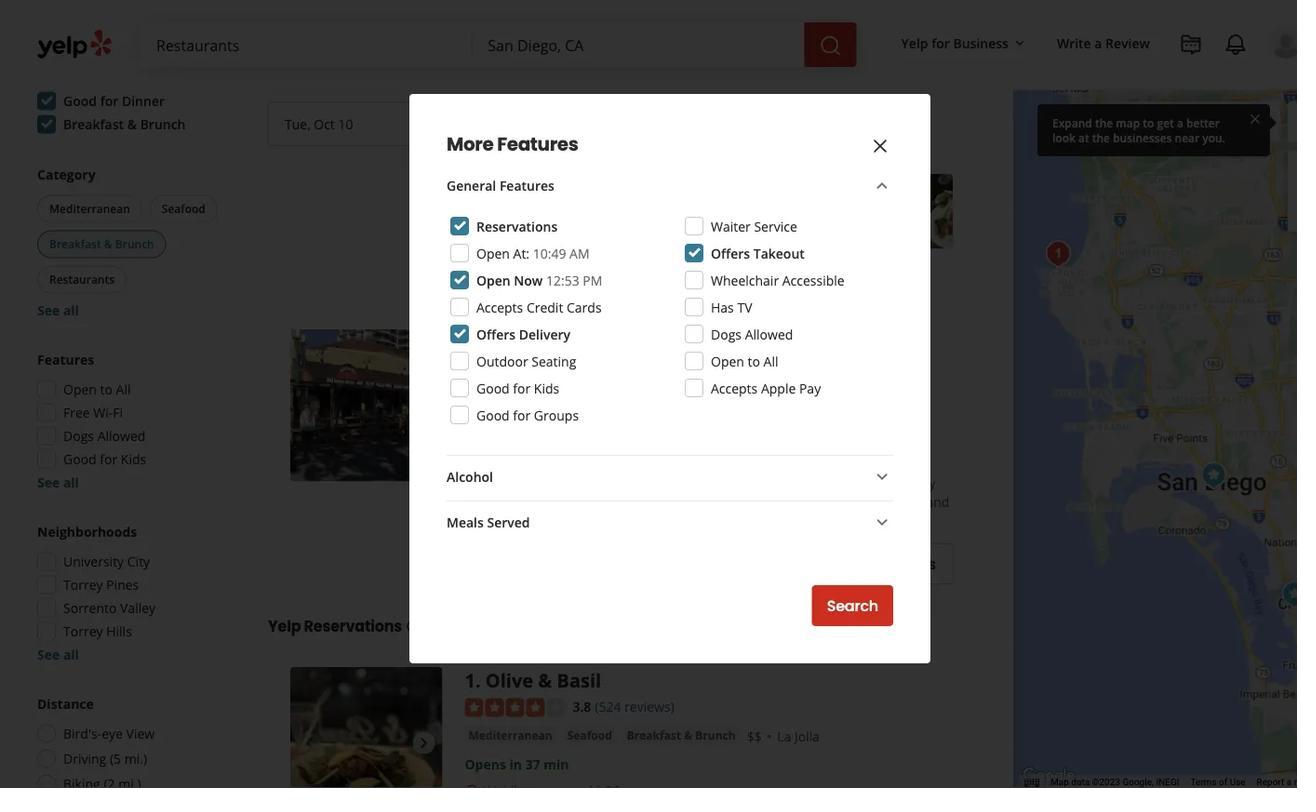 Task type: locate. For each thing, give the bounding box(es) containing it.
2 slideshow element from the top
[[290, 330, 443, 482]]

dogs inside 'more features' dialog
[[711, 325, 742, 343]]

1 torrey from the top
[[63, 576, 103, 594]]

moves
[[1230, 113, 1270, 131]]

make down "opens in 7 min"
[[484, 444, 517, 462]]

expand the map to get a better look at the businesses near you.
[[1053, 115, 1226, 145]]

& left the "$2"
[[680, 212, 689, 229]]

2 vertical spatial breakfast & brunch
[[627, 728, 736, 743]]

salad link
[[588, 62, 626, 81]]

offers delivery inside 'more features' dialog
[[477, 325, 571, 343]]

1 vertical spatial see
[[37, 474, 60, 491]]

see all button up neighborhoods
[[37, 474, 79, 491]]

2 horizontal spatial reservations
[[477, 217, 558, 235]]

a
[[1095, 34, 1103, 52], [1177, 115, 1184, 130], [628, 474, 635, 492], [640, 511, 647, 529], [1287, 777, 1292, 788]]

2 vertical spatial see all
[[37, 646, 79, 664]]

1 vertical spatial breakfast
[[49, 236, 101, 252]]

1 horizontal spatial map
[[1199, 113, 1226, 131]]

mediterranean inside group
[[49, 201, 130, 216]]

open up free wi-fi at bottom left
[[63, 381, 97, 398]]

breakfast & brunch inside group
[[49, 236, 154, 252]]

2 see from the top
[[37, 474, 60, 491]]

breakfast & brunch up 'restaurants' at the left of page
[[49, 236, 154, 252]]

valley
[[120, 599, 156, 617]]

2 16 reservation v2 image from the top
[[465, 446, 480, 461]]

0 vertical spatial make
[[484, 140, 517, 158]]

&
[[661, 2, 675, 28], [127, 115, 137, 133], [680, 212, 689, 229], [104, 236, 112, 252], [538, 667, 552, 693], [684, 728, 693, 743]]

0 horizontal spatial good for kids
[[63, 451, 146, 468]]

mediterranean button
[[37, 195, 142, 223], [465, 727, 556, 745]]

for inside button
[[932, 34, 950, 52]]

notifications image
[[1225, 34, 1247, 56]]

2 torrey from the top
[[63, 623, 103, 640]]

happy
[[484, 118, 523, 135], [481, 193, 522, 211]]

brunch up restaurants button
[[115, 236, 154, 252]]

see for open to all
[[37, 474, 60, 491]]

more
[[798, 212, 831, 229]]

restaurants
[[49, 272, 115, 287]]

waiter
[[711, 217, 751, 235]]

0 vertical spatial mediterranean button
[[37, 195, 142, 223]]

sammy's restaurant & bar image
[[1277, 576, 1298, 613]]

breakfast up 'restaurants' at the left of page
[[49, 236, 101, 252]]

free inside group
[[63, 404, 90, 422]]

all for category
[[63, 302, 79, 319]]

1 reservation from the top
[[582, 140, 654, 158]]

look
[[1053, 130, 1076, 145]]

takeout up wheelchair accessible
[[754, 244, 805, 262]]

0 vertical spatial breakfast & brunch button
[[37, 230, 166, 258]]

close image
[[1248, 110, 1263, 127], [869, 135, 892, 157]]

outdoor up "american"
[[477, 352, 528, 370]]

off right ½
[[550, 212, 566, 229]]

open up the sports bars
[[711, 352, 745, 370]]

allowed down fi
[[97, 427, 146, 445]]

1 vertical spatial see all button
[[37, 474, 79, 491]]

mediterranean down 3.8 star rating image
[[469, 728, 553, 743]]

driving (5 mi.)
[[63, 750, 147, 768]]

jolla
[[795, 728, 820, 745]]

3 see from the top
[[37, 646, 60, 664]]

delivery down credit
[[519, 325, 571, 343]]

mediterranean button inside group
[[37, 195, 142, 223]]

1 vertical spatial mediterranean button
[[465, 727, 556, 745]]

1 horizontal spatial olive & basil image
[[1040, 236, 1077, 273]]

16 checkmark v2 image
[[465, 264, 480, 279], [586, 264, 601, 279]]

previous image for gaslamp bbq
[[298, 395, 320, 417]]

1 horizontal spatial i
[[574, 511, 577, 529]]

breakfast & brunch button up 'restaurants' at the left of page
[[37, 230, 166, 258]]

1 horizontal spatial reservations
[[304, 616, 402, 637]]

0 vertical spatial close image
[[1248, 110, 1263, 127]]

4.3
[[573, 33, 595, 51]]

to left get
[[1143, 115, 1155, 130]]

1 horizontal spatial and
[[763, 212, 786, 229]]

close image inside expand the map to get a better look at the businesses near you. tooltip
[[1248, 110, 1263, 127]]

has
[[711, 298, 734, 316]]

online for second the 16 reservation v2 image from the bottom
[[539, 140, 579, 158]]

a inside expand the map to get a better look at the businesses near you.
[[1177, 115, 1184, 130]]

you.
[[1203, 130, 1226, 145]]

3-
[[598, 193, 610, 211]]

1 vertical spatial allowed
[[97, 427, 146, 445]]

open down gluten-
[[465, 92, 500, 109]]

0 vertical spatial accepts
[[477, 298, 523, 316]]

features inside general features dropdown button
[[500, 176, 555, 194]]

1 16 checkmark v2 image from the left
[[465, 264, 480, 279]]

service
[[754, 217, 798, 235]]

1 an from the top
[[520, 140, 535, 158]]

projects image
[[1180, 34, 1203, 56]]

all down restaurants button
[[63, 302, 79, 319]]

features for general features
[[500, 176, 555, 194]]

breakfast & brunch button down reviews)
[[623, 727, 740, 745]]

0 horizontal spatial open to all
[[63, 381, 131, 398]]

read
[[763, 212, 795, 229]]

good for kids inside 'more features' dialog
[[477, 379, 560, 397]]

1 vertical spatial brunch
[[115, 236, 154, 252]]

outdoor inside 'more features' dialog
[[477, 352, 528, 370]]

3 24 chevron down v2 image from the top
[[871, 511, 894, 534]]

as
[[1182, 113, 1195, 131]]

1 in from the top
[[510, 418, 522, 436]]

has tv
[[711, 298, 753, 316]]

2 an from the top
[[520, 444, 535, 462]]

group
[[1288, 150, 1298, 232], [34, 165, 231, 320], [32, 350, 231, 492], [32, 523, 231, 664]]

good for kids
[[477, 379, 560, 397], [63, 451, 146, 468]]

terms of use link
[[1191, 777, 1246, 788]]

map inside expand the map to get a better look at the businesses near you.
[[1116, 115, 1140, 130]]

1 vertical spatial gaslamp
[[770, 390, 823, 408]]

(524 reviews)
[[595, 698, 675, 716]]

16 speech v2 image
[[465, 476, 480, 491]]

features down day
[[497, 131, 579, 157]]

off right the "$2"
[[711, 212, 728, 229]]

delivery up the dinner
[[106, 22, 157, 40]]

0 horizontal spatial dogs allowed
[[63, 427, 146, 445]]

torrey up sorrento
[[63, 576, 103, 594]]

free
[[510, 64, 534, 79], [63, 404, 90, 422]]

a right get
[[1177, 115, 1184, 130]]

search down 'check other times' at the right bottom
[[827, 596, 879, 617]]

1 vertical spatial in
[[510, 756, 522, 774]]

torrey for torrey pines
[[63, 576, 103, 594]]

Select a date text field
[[270, 103, 449, 144]]

delivery right pm
[[605, 264, 649, 280]]

gluten-free button
[[465, 62, 538, 81]]

16 reservation v2 image up "alcohol"
[[465, 446, 480, 461]]

and down this
[[544, 493, 567, 510]]

1 horizontal spatial close image
[[1248, 110, 1263, 127]]

gluten-
[[469, 64, 510, 79]]

& inside group
[[104, 236, 112, 252]]

of right out
[[726, 474, 738, 492]]

0 vertical spatial 16 reservation v2 image
[[465, 142, 480, 156]]

map data ©2023 google, inegi
[[1051, 777, 1180, 788]]

3 see all button from the top
[[37, 646, 79, 664]]

1 vertical spatial min
[[544, 756, 569, 774]]

was
[[601, 474, 624, 492]]

open to all inside 'more features' dialog
[[711, 352, 779, 370]]

search
[[1137, 113, 1179, 131], [827, 596, 879, 617]]

all inside 'more features' dialog
[[764, 352, 779, 370]]

reservations left 16 info v2 icon
[[304, 616, 402, 637]]

one
[[595, 493, 619, 510]]

have
[[581, 511, 610, 529]]

takeout up has
[[682, 264, 726, 280]]

fi
[[113, 404, 123, 422]]

group containing category
[[34, 165, 231, 320]]

of left use
[[1219, 777, 1228, 788]]

m
[[1294, 777, 1298, 788]]

2 online from the top
[[539, 444, 579, 462]]

"sooooo this place was a home run out of nowhere. stopped here with my girlfriend and our one friend to grab something to eat during comic con and i got to tell ya, i have had a lot…"
[[485, 474, 950, 529]]

see all down torrey hills
[[37, 646, 79, 664]]

kids down fi
[[121, 451, 146, 468]]

open to all up accepts apple pay
[[711, 352, 779, 370]]

1 previous image from the top
[[298, 67, 320, 89]]

24 chevron down v2 image inside general features dropdown button
[[871, 174, 894, 197]]

0 vertical spatial offers delivery
[[63, 22, 157, 40]]

16 clock v2 image
[[465, 784, 480, 788]]

all up fi
[[116, 381, 131, 398]]

allowed
[[745, 325, 793, 343], [97, 427, 146, 445]]

online
[[539, 140, 579, 158], [539, 444, 579, 462]]

& left basil
[[538, 667, 552, 693]]

make an online reservation up the place
[[484, 444, 654, 462]]

0 vertical spatial free
[[510, 64, 534, 79]]

3.8 star rating image
[[465, 699, 565, 717]]

brunch down the dinner
[[140, 115, 186, 133]]

hour
[[526, 118, 556, 135]]

1 vertical spatial close image
[[869, 135, 892, 157]]

0 horizontal spatial gaslamp
[[465, 330, 546, 355]]

specials
[[559, 118, 607, 135]]

takeout inside 'more features' dialog
[[754, 244, 805, 262]]

map right as
[[1199, 113, 1226, 131]]

search for search
[[827, 596, 879, 617]]

breakfast & brunch down reviews)
[[627, 728, 736, 743]]

an
[[520, 140, 535, 158], [520, 444, 535, 462]]

all up accepts apple pay
[[764, 352, 779, 370]]

reservation for second the 16 reservation v2 image from the bottom
[[582, 140, 654, 158]]

and left the 'beer'
[[763, 212, 786, 229]]

wheelchair accessible
[[711, 271, 845, 289]]

1 16 reservation v2 image from the top
[[465, 142, 480, 156]]

all left day
[[503, 92, 519, 109]]

make an online reservation for second the 16 reservation v2 image from the bottom
[[484, 140, 654, 158]]

1 vertical spatial online
[[539, 444, 579, 462]]

16 reservation v2 image
[[465, 142, 480, 156], [465, 446, 480, 461]]

cards
[[567, 298, 602, 316]]

1 slideshow element from the top
[[290, 2, 443, 154]]

0 horizontal spatial search
[[827, 596, 879, 617]]

0 vertical spatial features
[[497, 131, 579, 157]]

0 horizontal spatial of
[[570, 212, 582, 229]]

& inside breakfast & brunch link
[[684, 728, 693, 743]]

category
[[37, 166, 96, 183]]

bbq
[[551, 330, 591, 355]]

see down restaurants button
[[37, 302, 60, 319]]

min for opens in 7 min
[[536, 418, 562, 436]]

2 vertical spatial 24 chevron down v2 image
[[871, 511, 894, 534]]

24 chevron down v2 image for served
[[871, 511, 894, 534]]

our down 3-
[[586, 212, 607, 229]]

1 vertical spatial make an online reservation
[[484, 444, 654, 462]]

0 horizontal spatial map
[[1116, 115, 1140, 130]]

2 horizontal spatial and
[[927, 493, 950, 510]]

24 chevron down v2 image inside the meals served dropdown button
[[871, 511, 894, 534]]

search inside button
[[827, 596, 879, 617]]

breakfast & brunch for leftmost 'breakfast & brunch' button
[[49, 236, 154, 252]]

yelp for yelp reservations
[[268, 616, 301, 637]]

0 vertical spatial offers takeout
[[63, 69, 157, 87]]

brunch
[[140, 115, 186, 133], [115, 236, 154, 252], [696, 728, 736, 743]]

happy down open all day
[[484, 118, 523, 135]]

sammy's restaurant & bar image
[[290, 2, 443, 154]]

1 vertical spatial an
[[520, 444, 535, 462]]

happy up the we
[[481, 193, 522, 211]]

0 horizontal spatial seafood button
[[150, 195, 218, 223]]

see all down restaurants button
[[37, 302, 79, 319]]

reservations up at:
[[477, 217, 558, 235]]

reservation up was
[[582, 444, 654, 462]]

gluten-free link
[[465, 62, 538, 81]]

this
[[540, 474, 562, 492]]

1 opens from the top
[[465, 418, 506, 436]]

dogs down has
[[711, 325, 742, 343]]

& left $$ on the right of page
[[684, 728, 693, 743]]

slideshow element
[[290, 2, 443, 154], [290, 330, 443, 482], [290, 667, 443, 788]]

1 horizontal spatial of
[[726, 474, 738, 492]]

1 vertical spatial kids
[[121, 451, 146, 468]]

2 vertical spatial of
[[1219, 777, 1228, 788]]

1 vertical spatial opens
[[465, 756, 506, 774]]

map for moves
[[1199, 113, 1226, 131]]

3.8 link
[[573, 696, 591, 716]]

0 vertical spatial mediterranean
[[49, 201, 130, 216]]

my
[[917, 474, 936, 492]]

0 vertical spatial dogs
[[711, 325, 742, 343]]

2 vertical spatial features
[[37, 351, 94, 369]]

breakfast & brunch down good for dinner
[[63, 115, 186, 133]]

0 vertical spatial see
[[37, 302, 60, 319]]

1 vertical spatial takeout
[[754, 244, 805, 262]]

yelp inside button
[[902, 34, 929, 52]]

1 vertical spatial offers delivery
[[477, 325, 571, 343]]

None search field
[[141, 22, 861, 67]]

to up wi-
[[100, 381, 113, 398]]

see all button down torrey hills
[[37, 646, 79, 664]]

1 horizontal spatial gaslamp
[[770, 390, 823, 408]]

reservation down specials
[[582, 140, 654, 158]]

meals served
[[447, 513, 530, 531]]

open to all up free wi-fi at bottom left
[[63, 381, 131, 398]]

opens for opens in 7 min
[[465, 418, 506, 436]]

sports bars link
[[691, 389, 762, 408]]

and down my
[[927, 493, 950, 510]]

kids down 'seating'
[[534, 379, 560, 397]]

mediterranean down "category"
[[49, 201, 130, 216]]

open left at:
[[477, 244, 510, 262]]

gaslamp up 3.7 star rating image
[[465, 330, 546, 355]]

1 vertical spatial reservations
[[477, 217, 558, 235]]

1 vertical spatial 16 reservation v2 image
[[465, 446, 480, 461]]

bird's-eye view
[[63, 725, 155, 743]]

1 horizontal spatial good for kids
[[477, 379, 560, 397]]

dogs allowed inside group
[[63, 427, 146, 445]]

previous image
[[298, 67, 320, 89], [298, 395, 320, 417]]

an down 7
[[520, 444, 535, 462]]

1 see all button from the top
[[37, 302, 79, 319]]

make an online reservation for second the 16 reservation v2 image from the top of the page
[[484, 444, 654, 462]]

1 vertical spatial seafood button
[[564, 727, 616, 745]]

2 off from the left
[[711, 212, 728, 229]]

all down torrey hills
[[63, 646, 79, 664]]

in for 7
[[510, 418, 522, 436]]

eat
[[792, 493, 812, 510]]

sports bars
[[695, 390, 758, 406]]

3 see all from the top
[[37, 646, 79, 664]]

pizza link
[[545, 62, 581, 81]]

1 vertical spatial features
[[500, 176, 555, 194]]

see all button down restaurants button
[[37, 302, 79, 319]]

& up 'restaurants' at the left of page
[[104, 236, 112, 252]]

an down hour
[[520, 140, 535, 158]]

2 in from the top
[[510, 756, 522, 774]]

dogs allowed inside 'more features' dialog
[[711, 325, 793, 343]]

1 make an online reservation from the top
[[484, 140, 654, 158]]

google,
[[1123, 777, 1154, 788]]

la jolla
[[777, 728, 820, 745]]

0 vertical spatial open to all
[[711, 352, 779, 370]]

slideshow element for sammy's
[[290, 2, 443, 154]]

24 chevron down v2 image
[[871, 174, 894, 197], [871, 466, 894, 488], [871, 511, 894, 534]]

0 vertical spatial seafood
[[162, 201, 206, 216]]

0 vertical spatial kids
[[534, 379, 560, 397]]

brunch left $$ on the right of page
[[696, 728, 736, 743]]

reservations up good for dinner
[[63, 46, 144, 63]]

make
[[484, 140, 517, 158], [484, 444, 517, 462]]

0 horizontal spatial seafood
[[162, 201, 206, 216]]

1 online from the top
[[539, 140, 579, 158]]

1 horizontal spatial offers takeout
[[711, 244, 805, 262]]

in left 7
[[510, 418, 522, 436]]

"sooooo
[[485, 474, 536, 492]]

1 vertical spatial happy
[[481, 193, 522, 211]]

our down the place
[[571, 493, 592, 510]]

1 horizontal spatial accepts
[[711, 379, 758, 397]]

2 vertical spatial reservations
[[304, 616, 402, 637]]

takeout up the dinner
[[106, 69, 157, 87]]

breakfast & brunch for 'breakfast & brunch' button to the bottom
[[627, 728, 736, 743]]

brunch inside breakfast & brunch link
[[696, 728, 736, 743]]

olive & basil image
[[1040, 236, 1077, 273], [290, 667, 443, 788]]

1 horizontal spatial 16 checkmark v2 image
[[586, 264, 601, 279]]

dogs allowed
[[711, 325, 793, 343], [63, 427, 146, 445]]

1 horizontal spatial mediterranean
[[469, 728, 553, 743]]

0 vertical spatial opens
[[465, 418, 506, 436]]

offer
[[504, 212, 533, 229]]

other
[[848, 554, 889, 575]]

gaslamp
[[465, 330, 546, 355], [770, 390, 823, 408]]

seafood button
[[150, 195, 218, 223], [564, 727, 616, 745]]

0 vertical spatial allowed
[[745, 325, 793, 343]]

0 vertical spatial outdoor
[[484, 264, 529, 280]]

of inside "sooooo this place was a home run out of nowhere. stopped here with my girlfriend and our one friend to grab something to eat during comic con and i got to tell ya, i have had a lot…"
[[726, 474, 738, 492]]

outdoor down at:
[[484, 264, 529, 280]]

2 see all from the top
[[37, 474, 79, 491]]

2 make an online reservation from the top
[[484, 444, 654, 462]]

offers takeout up good for dinner
[[63, 69, 157, 87]]

0 horizontal spatial offers takeout
[[63, 69, 157, 87]]

1 vertical spatial all
[[116, 381, 131, 398]]

a right write
[[1095, 34, 1103, 52]]

reservation for second the 16 reservation v2 image from the top of the page
[[582, 444, 654, 462]]

yelp for business button
[[894, 26, 1035, 60]]

1 i from the left
[[485, 511, 489, 529]]

gaslamp bbq image
[[290, 330, 443, 482], [1196, 457, 1233, 494]]

basil
[[557, 667, 601, 693]]

2 opens from the top
[[465, 756, 506, 774]]

2 reservation from the top
[[582, 444, 654, 462]]

an for second the 16 reservation v2 image from the bottom
[[520, 140, 535, 158]]

2 vertical spatial brunch
[[696, 728, 736, 743]]

offers takeout down 'waiter service'
[[711, 244, 805, 262]]

see all up neighborhoods
[[37, 474, 79, 491]]

1 horizontal spatial seafood
[[568, 728, 612, 743]]

2 24 chevron down v2 image from the top
[[871, 466, 894, 488]]

1 horizontal spatial allowed
[[745, 325, 793, 343]]

1 horizontal spatial open to all
[[711, 352, 779, 370]]

of down daily in the left of the page
[[570, 212, 582, 229]]

online for second the 16 reservation v2 image from the top of the page
[[539, 444, 579, 462]]

out
[[702, 474, 722, 492]]

mediterranean button down 3.8 star rating image
[[465, 727, 556, 745]]

breakfast & brunch link
[[623, 727, 740, 745]]

yelp for yelp for business
[[902, 34, 929, 52]]

1 vertical spatial outdoor
[[477, 352, 528, 370]]

1 vertical spatial make
[[484, 444, 517, 462]]

neighborhoods
[[37, 523, 137, 541]]

$$
[[747, 728, 762, 745]]

16 checkmark v2 image down am
[[586, 264, 601, 279]]

4.3 star rating image
[[465, 34, 565, 53]]

open
[[465, 92, 500, 109], [477, 244, 510, 262], [477, 271, 511, 289], [711, 352, 745, 370], [63, 381, 97, 398]]

allowed inside 'more features' dialog
[[745, 325, 793, 343]]

torrey for torrey hills
[[63, 623, 103, 640]]

general features
[[447, 176, 555, 194]]

see all
[[37, 302, 79, 319], [37, 474, 79, 491], [37, 646, 79, 664]]

all
[[503, 92, 519, 109], [63, 302, 79, 319], [63, 474, 79, 491], [63, 646, 79, 664]]

0 horizontal spatial free
[[63, 404, 90, 422]]

0 vertical spatial an
[[520, 140, 535, 158]]

2 previous image from the top
[[298, 395, 320, 417]]

university city
[[63, 553, 150, 571]]

torrey down sorrento
[[63, 623, 103, 640]]

1 vertical spatial seafood
[[568, 728, 612, 743]]

online down happy hour specials
[[539, 140, 579, 158]]

option group containing distance
[[32, 695, 231, 788]]

1 vertical spatial delivery
[[605, 264, 649, 280]]

a left m
[[1287, 777, 1292, 788]]

2 vertical spatial see
[[37, 646, 60, 664]]

dogs down free wi-fi at bottom left
[[63, 427, 94, 445]]

salad button
[[588, 62, 626, 81]]

accepts for accepts apple pay
[[711, 379, 758, 397]]

wine
[[731, 212, 760, 229]]

1 24 chevron down v2 image from the top
[[871, 174, 894, 197]]

glasses
[[821, 212, 865, 229]]

option group
[[32, 695, 231, 788]]

free left wi-
[[63, 404, 90, 422]]

accepts for accepts credit cards
[[477, 298, 523, 316]]

1 horizontal spatial yelp
[[902, 34, 929, 52]]

general
[[447, 176, 496, 194]]

to up accepts apple pay
[[748, 352, 760, 370]]

all inside group
[[116, 381, 131, 398]]

breakfast & brunch inside breakfast & brunch link
[[627, 728, 736, 743]]

0 horizontal spatial all
[[116, 381, 131, 398]]

0 vertical spatial olive & basil image
[[1040, 236, 1077, 273]]

1 horizontal spatial free
[[510, 64, 534, 79]]

$2
[[693, 212, 707, 229]]

mediterranean button down "category"
[[37, 195, 142, 223]]

i left got
[[485, 511, 489, 529]]

breakfast down good for dinner
[[63, 115, 124, 133]]

happy for happy hour specials
[[484, 118, 523, 135]]

kids
[[534, 379, 560, 397], [121, 451, 146, 468]]

0 horizontal spatial olive & basil image
[[290, 667, 443, 788]]

open all day
[[465, 92, 546, 109]]

2 see all button from the top
[[37, 474, 79, 491]]

16 checkmark v2 image left outdoor seating on the top left
[[465, 264, 480, 279]]

2 16 checkmark v2 image from the left
[[586, 264, 601, 279]]

see up 'distance'
[[37, 646, 60, 664]]

1 vertical spatial of
[[726, 474, 738, 492]]

an for second the 16 reservation v2 image from the top of the page
[[520, 444, 535, 462]]

0 horizontal spatial offers delivery
[[63, 22, 157, 40]]

1 vertical spatial offers takeout
[[711, 244, 805, 262]]



Task type: vqa. For each thing, say whether or not it's contained in the screenshot.
the top "Until"
no



Task type: describe. For each thing, give the bounding box(es) containing it.
daily
[[562, 193, 595, 211]]

2 horizontal spatial delivery
[[605, 264, 649, 280]]

mediterranean for mediterranean button in group
[[49, 201, 130, 216]]

more features
[[447, 131, 579, 157]]

search image
[[820, 35, 842, 57]]

near
[[1175, 130, 1200, 145]]

something
[[709, 493, 773, 510]]

in for 37
[[510, 756, 522, 774]]

with
[[888, 474, 914, 492]]

gaslamp bbq link
[[465, 330, 591, 355]]

0 horizontal spatial and
[[544, 493, 567, 510]]

restaurants button
[[37, 266, 127, 294]]

seafood inside seafood link
[[568, 728, 612, 743]]

free wi-fi
[[63, 404, 123, 422]]

map region
[[859, 39, 1298, 788]]

0 vertical spatial breakfast & brunch
[[63, 115, 186, 133]]

accepts credit cards
[[477, 298, 602, 316]]

3 slideshow element from the top
[[290, 667, 443, 788]]

to inside group
[[100, 381, 113, 398]]

our inside "sooooo this place was a home run out of nowhere. stopped here with my girlfriend and our one friend to grab something to eat during comic con and i got to tell ya, i have had a lot…"
[[571, 493, 592, 510]]

google image
[[1018, 764, 1080, 788]]

next image
[[413, 732, 435, 755]]

good for dinner
[[63, 92, 165, 110]]

& left bar
[[661, 2, 675, 28]]

features inside group
[[37, 351, 94, 369]]

american (traditional) button
[[465, 389, 598, 408]]

see all for university
[[37, 646, 79, 664]]

0 vertical spatial reservations
[[63, 46, 144, 63]]

.
[[476, 667, 481, 693]]

keyboard shortcuts image
[[1025, 779, 1040, 788]]

1 off from the left
[[550, 212, 566, 229]]

pizza button
[[545, 62, 581, 81]]

outdoor seating
[[477, 352, 577, 370]]

write a review link
[[1050, 26, 1158, 60]]

offers takeout inside 'more features' dialog
[[711, 244, 805, 262]]

7
[[526, 418, 533, 436]]

2 vertical spatial breakfast
[[627, 728, 681, 743]]

had
[[613, 511, 636, 529]]

3.7 star rating image
[[465, 361, 565, 380]]

see for university city
[[37, 646, 60, 664]]

user actions element
[[887, 23, 1298, 138]]

1 vertical spatial breakfast & brunch button
[[623, 727, 740, 745]]

eye
[[102, 725, 123, 743]]

16 chevron down v2 image
[[1013, 36, 1028, 51]]

la
[[777, 728, 791, 745]]

to left eat
[[777, 493, 789, 510]]

reservations inside 'more features' dialog
[[477, 217, 558, 235]]

0 horizontal spatial breakfast & brunch button
[[37, 230, 166, 258]]

served
[[487, 513, 530, 531]]

0 horizontal spatial delivery
[[106, 22, 157, 40]]

salad
[[592, 64, 622, 79]]

gaslamp for gaslamp
[[770, 390, 823, 408]]

1
[[465, 667, 476, 693]]

to left "tell"
[[515, 511, 528, 529]]

happy for happy hour daily 3-6pm
[[481, 193, 522, 211]]

outdoor for outdoor seating
[[484, 264, 529, 280]]

general features button
[[447, 174, 894, 198]]

terms of use
[[1191, 777, 1246, 788]]

slideshow element for gaslamp
[[290, 330, 443, 482]]

bar
[[679, 2, 712, 28]]

am
[[570, 244, 590, 262]]

seating
[[532, 352, 577, 370]]

close image for expand the map to get a better look at the businesses near you. tooltip
[[1248, 110, 1263, 127]]

open left now on the left of page
[[477, 271, 511, 289]]

0 horizontal spatial gaslamp bbq image
[[290, 330, 443, 482]]

here
[[856, 474, 884, 492]]

expand the map to get a better look at the businesses near you. tooltip
[[1038, 104, 1271, 156]]

Time field
[[451, 105, 626, 146]]

1 horizontal spatial mediterranean button
[[465, 727, 556, 745]]

reviews)
[[625, 698, 675, 716]]

at:
[[513, 244, 530, 262]]

meals
[[447, 513, 484, 531]]

wheelchair
[[711, 271, 779, 289]]

we
[[481, 212, 500, 229]]

businesses
[[1113, 130, 1172, 145]]

1 see all from the top
[[37, 302, 79, 319]]

inegi
[[1156, 777, 1180, 788]]

check other times
[[797, 554, 936, 575]]

pines
[[106, 576, 139, 594]]

all for neighborhoods
[[63, 646, 79, 664]]

a right 'had'
[[640, 511, 647, 529]]

2 vertical spatial takeout
[[682, 264, 726, 280]]

2 make from the top
[[484, 444, 517, 462]]

0 horizontal spatial dogs
[[63, 427, 94, 445]]

0 vertical spatial takeout
[[106, 69, 157, 87]]

previous image for sammy's restaurant & bar
[[298, 67, 320, 89]]

mediterranean for the right mediterranean button
[[469, 728, 553, 743]]

write
[[1057, 34, 1092, 52]]

beer
[[790, 212, 818, 229]]

more
[[447, 131, 494, 157]]

report a m link
[[1257, 777, 1298, 788]]

next image
[[413, 67, 435, 89]]

american (traditional)
[[469, 390, 594, 406]]

16 info v2 image
[[406, 619, 421, 634]]

at
[[1079, 130, 1090, 145]]

0 horizontal spatial kids
[[121, 451, 146, 468]]

get
[[1157, 115, 1175, 130]]

groups
[[534, 406, 579, 424]]

for inside group
[[100, 451, 118, 468]]

free inside button
[[510, 64, 534, 79]]

bird's-
[[63, 725, 102, 743]]

24 chevron down v2 image inside alcohol dropdown button
[[871, 466, 894, 488]]

see all button for university city
[[37, 646, 79, 664]]

gaslamp for gaslamp bbq
[[465, 330, 546, 355]]

accessible
[[783, 271, 845, 289]]

1 make from the top
[[484, 140, 517, 158]]

16 checkmark v2 image for delivery
[[586, 264, 601, 279]]

data
[[1072, 777, 1090, 788]]

got
[[492, 511, 512, 529]]

1 vertical spatial open to all
[[63, 381, 131, 398]]

during
[[815, 493, 855, 510]]

accepts apple pay
[[711, 379, 821, 397]]

opens for opens in 37 min
[[465, 756, 506, 774]]

1 see from the top
[[37, 302, 60, 319]]

0 vertical spatial our
[[586, 212, 607, 229]]

1 horizontal spatial gaslamp bbq image
[[1196, 457, 1233, 494]]

outdoor for outdoor seating
[[477, 352, 528, 370]]

search for search as map moves
[[1137, 113, 1179, 131]]

0 vertical spatial breakfast
[[63, 115, 124, 133]]

mi.)
[[124, 750, 147, 768]]

city
[[127, 553, 150, 571]]

0 vertical spatial of
[[570, 212, 582, 229]]

con
[[899, 493, 923, 510]]

see all for open
[[37, 474, 79, 491]]

min for opens in 37 min
[[544, 756, 569, 774]]

to up lot…"
[[662, 493, 674, 510]]

times
[[892, 554, 936, 575]]

terms
[[1191, 777, 1217, 788]]

tell
[[531, 511, 550, 529]]

to inside 'more features' dialog
[[748, 352, 760, 370]]

group containing features
[[32, 350, 231, 492]]

sorrento valley
[[63, 599, 156, 617]]

6pm
[[610, 193, 638, 211]]

map for to
[[1116, 115, 1140, 130]]

outdoor seating
[[484, 264, 571, 280]]

more features dialog
[[0, 0, 1298, 788]]

hour
[[526, 193, 558, 211]]

all for features
[[63, 474, 79, 491]]

credit
[[527, 298, 563, 316]]

place
[[565, 474, 597, 492]]

2 horizontal spatial of
[[1219, 777, 1228, 788]]

0 vertical spatial brunch
[[140, 115, 186, 133]]

a right was
[[628, 474, 635, 492]]

alcohol
[[447, 468, 493, 485]]

business
[[954, 34, 1009, 52]]

american (traditional) link
[[465, 389, 598, 408]]

open inside group
[[63, 381, 97, 398]]

seafood inside group
[[162, 201, 206, 216]]

24 chevron down v2 image for features
[[871, 174, 894, 197]]

good for groups
[[477, 406, 579, 424]]

previous image
[[298, 732, 320, 755]]

kids inside 'more features' dialog
[[534, 379, 560, 397]]

driving
[[63, 750, 106, 768]]

(5
[[110, 750, 121, 768]]

12:53
[[546, 271, 580, 289]]

we offer ½ off of our shareables & $2 off wine and beer glasses
[[481, 212, 865, 229]]

16 checkmark v2 image for outdoor seating
[[465, 264, 480, 279]]

happy hour daily 3-6pm
[[481, 193, 638, 211]]

2 i from the left
[[574, 511, 577, 529]]

features for more features
[[497, 131, 579, 157]]

good inside group
[[63, 451, 97, 468]]

bars
[[734, 390, 758, 406]]

group containing neighborhoods
[[32, 523, 231, 664]]

friend
[[622, 493, 658, 510]]

stopped
[[802, 474, 853, 492]]

open now 12:53 pm
[[477, 271, 603, 289]]

close image for 'more features' dialog
[[869, 135, 892, 157]]

to inside expand the map to get a better look at the businesses near you.
[[1143, 115, 1155, 130]]

0 horizontal spatial allowed
[[97, 427, 146, 445]]

yelp for business
[[902, 34, 1009, 52]]

see all button for open to all
[[37, 474, 79, 491]]

yelp reservations
[[268, 616, 402, 637]]

& down the dinner
[[127, 115, 137, 133]]

1 horizontal spatial seafood button
[[564, 727, 616, 745]]

expand
[[1053, 115, 1093, 130]]

delivery inside 'more features' dialog
[[519, 325, 571, 343]]

check other times link
[[780, 544, 954, 584]]

sorrento
[[63, 599, 117, 617]]



